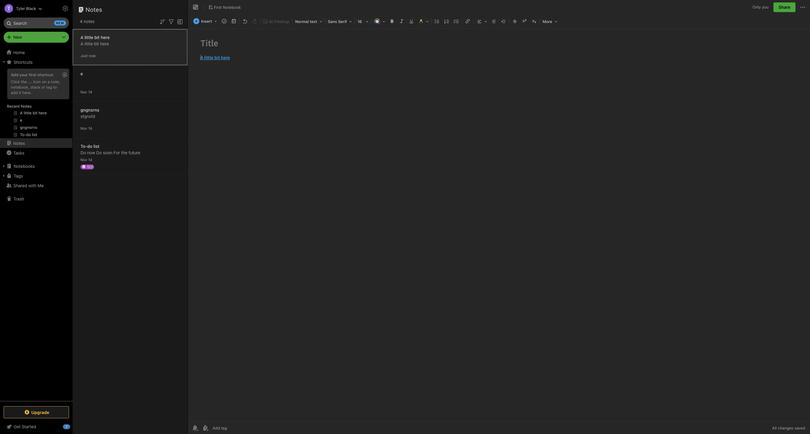 Task type: vqa. For each thing, say whether or not it's contained in the screenshot.
Checklist "IMAGE"
yes



Task type: locate. For each thing, give the bounding box(es) containing it.
task image
[[220, 17, 229, 25]]

here
[[101, 35, 110, 40], [100, 41, 109, 46]]

notes right recent
[[21, 104, 32, 109]]

do
[[81, 150, 86, 155], [96, 150, 102, 155]]

now down to-do list
[[87, 150, 95, 155]]

shortcut
[[37, 72, 53, 77]]

Add filters field
[[168, 18, 175, 25]]

new search field
[[8, 18, 66, 28]]

group containing add your first shortcut
[[0, 67, 72, 141]]

outdent image
[[500, 17, 508, 25]]

0 horizontal spatial do
[[81, 150, 86, 155]]

now right just
[[89, 53, 96, 58]]

14 down sfgnsfd
[[88, 126, 92, 131]]

get started
[[14, 424, 36, 430]]

group
[[0, 67, 72, 141]]

bit down notes
[[94, 35, 100, 40]]

1 vertical spatial now
[[87, 150, 95, 155]]

more
[[543, 19, 553, 24]]

normal text
[[295, 19, 317, 24]]

a up just
[[81, 41, 83, 46]]

1 vertical spatial a
[[81, 41, 83, 46]]

1 vertical spatial here
[[100, 41, 109, 46]]

new button
[[4, 32, 69, 43]]

sfgnsfd
[[81, 114, 95, 119]]

tasks button
[[0, 148, 72, 158]]

little down notes
[[85, 35, 93, 40]]

nov 14
[[81, 90, 92, 94], [81, 126, 92, 131], [81, 158, 92, 162]]

More field
[[541, 17, 560, 26]]

first
[[29, 72, 36, 77]]

bit up just now
[[94, 41, 99, 46]]

More actions field
[[800, 2, 807, 12]]

on
[[42, 79, 46, 84]]

share button
[[774, 2, 796, 12]]

0 vertical spatial little
[[85, 35, 93, 40]]

it
[[19, 90, 21, 95]]

normal
[[295, 19, 309, 24]]

1 a from the top
[[81, 35, 83, 40]]

trash
[[13, 196, 24, 201]]

a little bit here up just now
[[81, 41, 109, 46]]

1 nov from the top
[[81, 90, 87, 94]]

first notebook
[[214, 5, 241, 10]]

to
[[53, 85, 57, 90]]

now for do
[[87, 150, 95, 155]]

add
[[11, 72, 18, 77]]

...
[[28, 79, 32, 84]]

note,
[[51, 79, 60, 84]]

notes
[[86, 6, 102, 13], [21, 104, 32, 109], [13, 141, 25, 146]]

4 notes
[[80, 19, 95, 24]]

notes
[[84, 19, 95, 24]]

little up just now
[[84, 41, 93, 46]]

the left the '...'
[[21, 79, 27, 84]]

1 do from the left
[[81, 150, 86, 155]]

icon on a note, notebook, stack or tag to add it here.
[[11, 79, 60, 95]]

tree
[[0, 48, 73, 401]]

notes link
[[0, 138, 72, 148]]

notebooks link
[[0, 161, 72, 171]]

the
[[21, 79, 27, 84], [121, 150, 128, 155]]

14 up 0/3
[[88, 158, 92, 162]]

soon
[[103, 150, 113, 155]]

do
[[87, 144, 92, 149]]

1 vertical spatial bit
[[94, 41, 99, 46]]

tags
[[14, 173, 23, 178]]

expand tags image
[[2, 173, 6, 178]]

e
[[81, 71, 83, 76]]

0 vertical spatial nov 14
[[81, 90, 92, 94]]

add your first shortcut
[[11, 72, 53, 77]]

do down to-
[[81, 150, 86, 155]]

0/3
[[87, 165, 93, 169]]

just
[[81, 53, 88, 58]]

notes up notes
[[86, 6, 102, 13]]

bit
[[94, 35, 100, 40], [94, 41, 99, 46]]

1 horizontal spatial do
[[96, 150, 102, 155]]

icon
[[33, 79, 41, 84]]

tags button
[[0, 171, 72, 181]]

shared
[[13, 183, 27, 188]]

2 vertical spatial nov 14
[[81, 158, 92, 162]]

expand note image
[[192, 4, 199, 11]]

add tag image
[[202, 425, 209, 432]]

nov 14 down sfgnsfd
[[81, 126, 92, 131]]

2 nov 14 from the top
[[81, 126, 92, 131]]

1 vertical spatial nov 14
[[81, 126, 92, 131]]

saved
[[795, 426, 806, 431]]

1 vertical spatial the
[[121, 150, 128, 155]]

1 vertical spatial little
[[84, 41, 93, 46]]

2 a little bit here from the top
[[81, 41, 109, 46]]

here.
[[22, 90, 32, 95]]

0 vertical spatial a little bit here
[[81, 35, 110, 40]]

0 vertical spatial now
[[89, 53, 96, 58]]

the right for
[[121, 150, 128, 155]]

a
[[81, 35, 83, 40], [81, 41, 83, 46]]

a down the 4
[[81, 35, 83, 40]]

0 horizontal spatial the
[[21, 79, 27, 84]]

1 vertical spatial notes
[[21, 104, 32, 109]]

0 vertical spatial the
[[21, 79, 27, 84]]

2 vertical spatial notes
[[13, 141, 25, 146]]

settings image
[[62, 5, 69, 12]]

nov 14 up gngnsrns
[[81, 90, 92, 94]]

sans
[[328, 19, 337, 24]]

now
[[89, 53, 96, 58], [87, 150, 95, 155]]

checklist image
[[453, 17, 461, 25]]

0 vertical spatial notes
[[86, 6, 102, 13]]

upgrade button
[[4, 407, 69, 419]]

2 little from the top
[[84, 41, 93, 46]]

bold image
[[388, 17, 397, 25]]

first notebook button
[[206, 3, 243, 12]]

click to collapse image
[[70, 423, 75, 430]]

2 vertical spatial nov
[[81, 158, 87, 162]]

nov 14 up 0/3
[[81, 158, 92, 162]]

1 14 from the top
[[88, 90, 92, 94]]

more actions image
[[800, 4, 807, 11]]

1 vertical spatial 14
[[88, 126, 92, 131]]

2 vertical spatial 14
[[88, 158, 92, 162]]

nov up 0/3
[[81, 158, 87, 162]]

1 vertical spatial a little bit here
[[81, 41, 109, 46]]

click
[[11, 79, 20, 84]]

little
[[85, 35, 93, 40], [84, 41, 93, 46]]

nov down sfgnsfd
[[81, 126, 87, 131]]

a little bit here
[[81, 35, 110, 40], [81, 41, 109, 46]]

14 up gngnsrns
[[88, 90, 92, 94]]

Add tag field
[[212, 426, 258, 431]]

Highlight field
[[417, 17, 431, 26]]

2 do from the left
[[96, 150, 102, 155]]

Note Editor text field
[[188, 29, 811, 422]]

sans serif
[[328, 19, 347, 24]]

nov
[[81, 90, 87, 94], [81, 126, 87, 131], [81, 158, 87, 162]]

0 vertical spatial nov
[[81, 90, 87, 94]]

14
[[88, 90, 92, 94], [88, 126, 92, 131], [88, 158, 92, 162]]

note window element
[[188, 0, 811, 434]]

do down list
[[96, 150, 102, 155]]

a little bit here down notes
[[81, 35, 110, 40]]

Help and Learning task checklist field
[[0, 422, 73, 432]]

click the ...
[[11, 79, 32, 84]]

only you
[[753, 5, 769, 9]]

1 vertical spatial nov
[[81, 126, 87, 131]]

first
[[214, 5, 222, 10]]

do now do soon for the future
[[81, 150, 140, 155]]

shortcuts
[[14, 59, 33, 65]]

notes up tasks
[[13, 141, 25, 146]]

0 vertical spatial 14
[[88, 90, 92, 94]]

tyler
[[16, 6, 25, 11]]

3 nov 14 from the top
[[81, 158, 92, 162]]

nov down e
[[81, 90, 87, 94]]

0 vertical spatial a
[[81, 35, 83, 40]]

16
[[358, 19, 362, 24]]

you
[[763, 5, 769, 9]]

black
[[26, 6, 36, 11]]

to-
[[81, 144, 87, 149]]

notebooks
[[14, 164, 35, 169]]



Task type: describe. For each thing, give the bounding box(es) containing it.
notes inside group
[[21, 104, 32, 109]]

list
[[94, 144, 99, 149]]

tasks
[[13, 150, 24, 155]]

add filters image
[[168, 18, 175, 25]]

your
[[19, 72, 28, 77]]

a
[[48, 79, 50, 84]]

0 vertical spatial bit
[[94, 35, 100, 40]]

new
[[56, 21, 64, 25]]

calendar event image
[[230, 17, 238, 25]]

strikethrough image
[[511, 17, 519, 25]]

italic image
[[398, 17, 406, 25]]

text
[[310, 19, 317, 24]]

numbered list image
[[443, 17, 451, 25]]

add
[[11, 90, 18, 95]]

superscript image
[[521, 17, 529, 25]]

notebook,
[[11, 85, 29, 90]]

changes
[[778, 426, 794, 431]]

undo image
[[241, 17, 249, 25]]

2 14 from the top
[[88, 126, 92, 131]]

Alignment field
[[474, 17, 489, 26]]

indent image
[[490, 17, 499, 25]]

to-do list
[[81, 144, 99, 149]]

stack
[[30, 85, 40, 90]]

new
[[13, 35, 22, 40]]

Font family field
[[326, 17, 354, 26]]

or
[[41, 85, 45, 90]]

Font color field
[[372, 17, 387, 26]]

1 a little bit here from the top
[[81, 35, 110, 40]]

future
[[129, 150, 140, 155]]

Heading level field
[[293, 17, 324, 26]]

Search text field
[[8, 18, 65, 28]]

4
[[80, 19, 83, 24]]

tag
[[46, 85, 52, 90]]

just now
[[81, 53, 96, 58]]

all changes saved
[[773, 426, 806, 431]]

with
[[28, 183, 36, 188]]

notebook
[[223, 5, 241, 10]]

gngnsrns
[[81, 107, 99, 112]]

Insert field
[[192, 17, 219, 25]]

now for just
[[89, 53, 96, 58]]

tyler black
[[16, 6, 36, 11]]

3 nov from the top
[[81, 158, 87, 162]]

View options field
[[175, 18, 184, 25]]

recent
[[7, 104, 20, 109]]

2 nov from the top
[[81, 126, 87, 131]]

share
[[779, 5, 791, 10]]

subscript image
[[530, 17, 539, 25]]

upgrade
[[31, 410, 49, 415]]

all
[[773, 426, 777, 431]]

1 nov 14 from the top
[[81, 90, 92, 94]]

home link
[[0, 48, 73, 57]]

get
[[14, 424, 21, 430]]

shared with me
[[13, 183, 44, 188]]

bulleted list image
[[433, 17, 442, 25]]

insert
[[201, 19, 212, 24]]

started
[[22, 424, 36, 430]]

0 vertical spatial here
[[101, 35, 110, 40]]

for
[[114, 150, 120, 155]]

underline image
[[407, 17, 416, 25]]

recent notes
[[7, 104, 32, 109]]

7
[[66, 425, 68, 429]]

the inside group
[[21, 79, 27, 84]]

expand notebooks image
[[2, 164, 6, 169]]

add a reminder image
[[192, 425, 199, 432]]

2 a from the top
[[81, 41, 83, 46]]

1 horizontal spatial the
[[121, 150, 128, 155]]

1 little from the top
[[85, 35, 93, 40]]

home
[[13, 50, 25, 55]]

3 14 from the top
[[88, 158, 92, 162]]

only
[[753, 5, 761, 9]]

insert link image
[[464, 17, 472, 25]]

shared with me link
[[0, 181, 72, 190]]

tree containing home
[[0, 48, 73, 401]]

Font size field
[[356, 17, 371, 26]]

Account field
[[0, 2, 42, 15]]

Sort options field
[[159, 18, 166, 25]]

shortcuts button
[[0, 57, 72, 67]]

trash link
[[0, 194, 72, 204]]

me
[[38, 183, 44, 188]]

serif
[[338, 19, 347, 24]]



